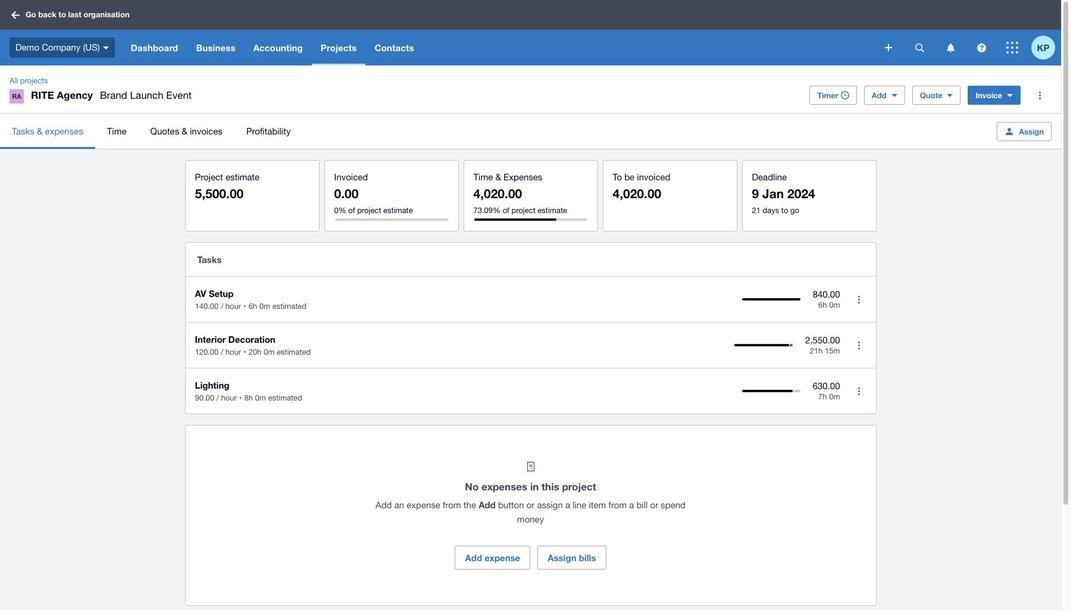 Task type: locate. For each thing, give the bounding box(es) containing it.
svg image
[[1007, 42, 1019, 54], [947, 43, 955, 52], [886, 44, 893, 51], [103, 46, 109, 49]]

or right bill
[[651, 500, 659, 510]]

projects
[[321, 42, 357, 53]]

0 vertical spatial tasks
[[12, 126, 34, 136]]

2 horizontal spatial estimate
[[538, 206, 568, 215]]

assign left bills
[[548, 553, 577, 563]]

1 horizontal spatial or
[[651, 500, 659, 510]]

1 vertical spatial expense
[[485, 553, 521, 563]]

0 vertical spatial /
[[221, 302, 223, 311]]

/ right 90.00
[[217, 394, 219, 403]]

a left bill
[[630, 500, 634, 510]]

1 horizontal spatial tasks
[[197, 254, 222, 265]]

1 vertical spatial more options image
[[848, 333, 872, 357]]

brand launch event
[[100, 89, 192, 101]]

this
[[542, 481, 560, 493]]

add right "the"
[[479, 500, 496, 510]]

to left go
[[782, 206, 789, 215]]

quotes & invoices
[[150, 126, 223, 136]]

1 horizontal spatial a
[[630, 500, 634, 510]]

expense
[[407, 500, 441, 510], [485, 553, 521, 563]]

4,020.00 inside the time & expenses 4,020.00 73.09% of project estimate
[[474, 186, 522, 201]]

tasks up av
[[197, 254, 222, 265]]

no expenses in this project
[[465, 481, 597, 493]]

assign down more options icon
[[1020, 127, 1045, 136]]

73.09%
[[474, 206, 501, 215]]

1 vertical spatial estimated
[[277, 348, 311, 357]]

1 vertical spatial time
[[474, 172, 493, 182]]

• inside interior decoration 120.00 / hour • 20h 0m estimated
[[244, 348, 246, 357]]

2 more options image from the top
[[848, 333, 872, 357]]

add inside popup button
[[872, 91, 887, 100]]

0 horizontal spatial 6h
[[249, 302, 257, 311]]

90.00
[[195, 394, 214, 403]]

0m right 7h
[[830, 393, 841, 402]]

project inside the time & expenses 4,020.00 73.09% of project estimate
[[512, 206, 536, 215]]

2 horizontal spatial svg image
[[978, 43, 986, 52]]

a
[[566, 500, 571, 510], [630, 500, 634, 510]]

add button
[[865, 86, 906, 105]]

• left 8h
[[239, 394, 242, 403]]

time down brand
[[107, 126, 127, 136]]

1 horizontal spatial &
[[182, 126, 187, 136]]

0 horizontal spatial time
[[107, 126, 127, 136]]

add expense
[[465, 553, 521, 563]]

assign inside 'link'
[[548, 553, 577, 563]]

contacts button
[[366, 30, 423, 66]]

svg image up 'invoice'
[[978, 43, 986, 52]]

0 vertical spatial more options image
[[848, 288, 872, 311]]

project up line at the right of page
[[562, 481, 597, 493]]

0 horizontal spatial 4,020.00
[[474, 186, 522, 201]]

0m up decoration
[[259, 302, 270, 311]]

time up 73.09%
[[474, 172, 493, 182]]

0m right "20h"
[[264, 348, 275, 357]]

svg image up the quote at the top right
[[916, 43, 925, 52]]

2 horizontal spatial project
[[562, 481, 597, 493]]

add right timer button
[[872, 91, 887, 100]]

add down "the"
[[465, 553, 482, 563]]

0 horizontal spatial of
[[349, 206, 355, 215]]

120.00
[[195, 348, 219, 357]]

project inside invoiced 0.00 0% of project estimate
[[357, 206, 381, 215]]

estimate up 5,500.00
[[226, 172, 260, 182]]

1 vertical spatial /
[[221, 348, 223, 357]]

launch
[[130, 89, 164, 101]]

& for time & expenses 4,020.00 73.09% of project estimate
[[496, 172, 501, 182]]

1 horizontal spatial 4,020.00
[[613, 186, 662, 201]]

& left expenses
[[496, 172, 501, 182]]

2 vertical spatial more options image
[[848, 379, 872, 403]]

0 horizontal spatial tasks
[[12, 126, 34, 136]]

0 horizontal spatial assign
[[548, 553, 577, 563]]

money
[[517, 515, 544, 525]]

of right 73.09%
[[503, 206, 510, 215]]

1 horizontal spatial estimate
[[384, 206, 413, 215]]

1 horizontal spatial assign
[[1020, 127, 1045, 136]]

estimated up decoration
[[273, 302, 307, 311]]

dashboard
[[131, 42, 178, 53]]

to inside deadline 9 jan 2024 21 days to go
[[782, 206, 789, 215]]

2 of from the left
[[503, 206, 510, 215]]

add expense button
[[455, 546, 531, 570]]

estimate down expenses
[[538, 206, 568, 215]]

demo
[[15, 42, 39, 52]]

2 4,020.00 from the left
[[613, 186, 662, 201]]

1 horizontal spatial from
[[609, 500, 627, 510]]

• inside the lighting 90.00 / hour • 8h 0m estimated
[[239, 394, 242, 403]]

expense down money
[[485, 553, 521, 563]]

& right quotes
[[182, 126, 187, 136]]

1 vertical spatial to
[[782, 206, 789, 215]]

interior
[[195, 334, 226, 345]]

go back to last organisation
[[26, 10, 130, 19]]

4,020.00 for to be invoiced 4,020.00
[[613, 186, 662, 201]]

/ down setup
[[221, 302, 223, 311]]

tasks
[[12, 126, 34, 136], [197, 254, 222, 265]]

timer button
[[810, 86, 857, 105]]

add left an
[[376, 500, 392, 510]]

estimated right "20h"
[[277, 348, 311, 357]]

0 horizontal spatial a
[[566, 500, 571, 510]]

to
[[613, 172, 622, 182]]

1 horizontal spatial expense
[[485, 553, 521, 563]]

0 vertical spatial estimated
[[273, 302, 307, 311]]

assign bills link
[[538, 546, 607, 570]]

1 horizontal spatial of
[[503, 206, 510, 215]]

to left the last
[[59, 10, 66, 19]]

of right 0%
[[349, 206, 355, 215]]

1 or from the left
[[527, 500, 535, 510]]

expenses down rite agency
[[45, 126, 83, 136]]

2 vertical spatial hour
[[221, 394, 237, 403]]

2 vertical spatial •
[[239, 394, 242, 403]]

tasks for tasks & expenses
[[12, 126, 34, 136]]

& inside tasks & expenses link
[[37, 126, 43, 136]]

from left "the"
[[443, 500, 461, 510]]

profitability
[[246, 126, 291, 136]]

0 horizontal spatial project
[[357, 206, 381, 215]]

tasks for tasks
[[197, 254, 222, 265]]

back
[[38, 10, 56, 19]]

hour left 8h
[[221, 394, 237, 403]]

1 vertical spatial assign
[[548, 553, 577, 563]]

more options image
[[848, 288, 872, 311], [848, 333, 872, 357], [848, 379, 872, 403]]

time
[[107, 126, 127, 136], [474, 172, 493, 182]]

1 horizontal spatial expenses
[[482, 481, 528, 493]]

0m right 8h
[[255, 394, 266, 403]]

project for expenses
[[562, 481, 597, 493]]

decoration
[[228, 334, 276, 345]]

av setup 140.00 / hour • 6h 0m estimated
[[195, 288, 307, 311]]

estimate
[[226, 172, 260, 182], [384, 206, 413, 215], [538, 206, 568, 215]]

21h
[[810, 347, 823, 356]]

estimated inside interior decoration 120.00 / hour • 20h 0m estimated
[[277, 348, 311, 357]]

4,020.00
[[474, 186, 522, 201], [613, 186, 662, 201]]

3 more options image from the top
[[848, 379, 872, 403]]

• left "20h"
[[244, 348, 246, 357]]

expenses up button
[[482, 481, 528, 493]]

/ inside av setup 140.00 / hour • 6h 0m estimated
[[221, 302, 223, 311]]

more options image right 840.00 6h 0m
[[848, 288, 872, 311]]

time for time & expenses 4,020.00 73.09% of project estimate
[[474, 172, 493, 182]]

1 vertical spatial •
[[244, 348, 246, 357]]

1 a from the left
[[566, 500, 571, 510]]

line
[[573, 500, 587, 510]]

av
[[195, 288, 206, 299]]

0m
[[830, 301, 841, 310], [259, 302, 270, 311], [264, 348, 275, 357], [830, 393, 841, 402], [255, 394, 266, 403]]

4,020.00 for time & expenses 4,020.00 73.09% of project estimate
[[474, 186, 522, 201]]

kp button
[[1032, 30, 1062, 66]]

1 of from the left
[[349, 206, 355, 215]]

interior decoration 120.00 / hour • 20h 0m estimated
[[195, 334, 311, 357]]

tasks down the ra
[[12, 126, 34, 136]]

/
[[221, 302, 223, 311], [221, 348, 223, 357], [217, 394, 219, 403]]

project down 0.00
[[357, 206, 381, 215]]

svg image right '(us)'
[[103, 46, 109, 49]]

& inside the time & expenses 4,020.00 73.09% of project estimate
[[496, 172, 501, 182]]

a left line at the right of page
[[566, 500, 571, 510]]

1 horizontal spatial 6h
[[819, 301, 828, 310]]

6h
[[819, 301, 828, 310], [249, 302, 257, 311]]

organisation
[[84, 10, 130, 19]]

1 horizontal spatial project
[[512, 206, 536, 215]]

5,500.00
[[195, 186, 244, 201]]

0.00
[[334, 186, 359, 201]]

1 4,020.00 from the left
[[474, 186, 522, 201]]

0 horizontal spatial to
[[59, 10, 66, 19]]

expense right an
[[407, 500, 441, 510]]

/ right 120.00
[[221, 348, 223, 357]]

0 horizontal spatial estimate
[[226, 172, 260, 182]]

/ inside the lighting 90.00 / hour • 8h 0m estimated
[[217, 394, 219, 403]]

1 more options image from the top
[[848, 288, 872, 311]]

& inside quotes & invoices link
[[182, 126, 187, 136]]

0 vertical spatial expenses
[[45, 126, 83, 136]]

profitability link
[[234, 114, 303, 149]]

4,020.00 down be
[[613, 186, 662, 201]]

• inside av setup 140.00 / hour • 6h 0m estimated
[[244, 302, 246, 311]]

0 horizontal spatial or
[[527, 500, 535, 510]]

add
[[872, 91, 887, 100], [479, 500, 496, 510], [376, 500, 392, 510], [465, 553, 482, 563]]

4,020.00 inside to be invoiced 4,020.00
[[613, 186, 662, 201]]

1 horizontal spatial time
[[474, 172, 493, 182]]

contacts
[[375, 42, 414, 53]]

hour inside interior decoration 120.00 / hour • 20h 0m estimated
[[226, 348, 241, 357]]

project
[[357, 206, 381, 215], [512, 206, 536, 215], [562, 481, 597, 493]]

0 vertical spatial expense
[[407, 500, 441, 510]]

• up decoration
[[244, 302, 246, 311]]

or up money
[[527, 500, 535, 510]]

tasks & expenses
[[12, 126, 83, 136]]

tasks & expenses link
[[0, 114, 95, 149]]

demo company (us) button
[[0, 30, 122, 66]]

more options image right 630.00 7h 0m
[[848, 379, 872, 403]]

project down expenses
[[512, 206, 536, 215]]

banner
[[0, 0, 1062, 66]]

• for setup
[[244, 302, 246, 311]]

estimate inside invoiced 0.00 0% of project estimate
[[384, 206, 413, 215]]

630.00
[[813, 381, 841, 391]]

0 horizontal spatial from
[[443, 500, 461, 510]]

bills
[[579, 553, 596, 563]]

estimate right 0%
[[384, 206, 413, 215]]

to
[[59, 10, 66, 19], [782, 206, 789, 215]]

estimated right 8h
[[268, 394, 302, 403]]

estimated inside av setup 140.00 / hour • 6h 0m estimated
[[273, 302, 307, 311]]

6h down 840.00
[[819, 301, 828, 310]]

& down rite
[[37, 126, 43, 136]]

time inside the time & expenses 4,020.00 73.09% of project estimate
[[474, 172, 493, 182]]

1 vertical spatial hour
[[226, 348, 241, 357]]

0 horizontal spatial expense
[[407, 500, 441, 510]]

0 vertical spatial hour
[[226, 302, 241, 311]]

2 vertical spatial estimated
[[268, 394, 302, 403]]

projects button
[[312, 30, 366, 66]]

more options image right the 15m
[[848, 333, 872, 357]]

invoice
[[976, 91, 1003, 100]]

0m down 840.00
[[830, 301, 841, 310]]

0 vertical spatial time
[[107, 126, 127, 136]]

2,550.00
[[806, 335, 841, 345]]

invoice button
[[969, 86, 1021, 105]]

• for decoration
[[244, 348, 246, 357]]

of inside the time & expenses 4,020.00 73.09% of project estimate
[[503, 206, 510, 215]]

/ inside interior decoration 120.00 / hour • 20h 0m estimated
[[221, 348, 223, 357]]

630.00 7h 0m
[[813, 381, 841, 402]]

4,020.00 up 73.09%
[[474, 186, 522, 201]]

add for add expense
[[465, 553, 482, 563]]

add for add an expense from the add button or assign a line item from a bill or spend money
[[376, 500, 392, 510]]

hour inside av setup 140.00 / hour • 6h 0m estimated
[[226, 302, 241, 311]]

1 vertical spatial tasks
[[197, 254, 222, 265]]

0 vertical spatial assign
[[1020, 127, 1045, 136]]

0 vertical spatial •
[[244, 302, 246, 311]]

0 horizontal spatial svg image
[[11, 11, 20, 19]]

2 horizontal spatial &
[[496, 172, 501, 182]]

svg image left go
[[11, 11, 20, 19]]

assign inside button
[[1020, 127, 1045, 136]]

expenses
[[45, 126, 83, 136], [482, 481, 528, 493]]

hour left "20h"
[[226, 348, 241, 357]]

1 horizontal spatial to
[[782, 206, 789, 215]]

add for add
[[872, 91, 887, 100]]

2 vertical spatial /
[[217, 394, 219, 403]]

company
[[42, 42, 81, 52]]

estimated
[[273, 302, 307, 311], [277, 348, 311, 357], [268, 394, 302, 403]]

spend
[[661, 500, 686, 510]]

rite agency
[[31, 89, 93, 101]]

hour for setup
[[226, 302, 241, 311]]

svg image up quote popup button at the top right of the page
[[947, 43, 955, 52]]

0 horizontal spatial expenses
[[45, 126, 83, 136]]

0 horizontal spatial &
[[37, 126, 43, 136]]

or
[[527, 500, 535, 510], [651, 500, 659, 510]]

from right item
[[609, 500, 627, 510]]

from
[[443, 500, 461, 510], [609, 500, 627, 510]]

hour down setup
[[226, 302, 241, 311]]

6h up decoration
[[249, 302, 257, 311]]

svg image inside go back to last organisation link
[[11, 11, 20, 19]]

estimated inside the lighting 90.00 / hour • 8h 0m estimated
[[268, 394, 302, 403]]

svg image
[[11, 11, 20, 19], [916, 43, 925, 52], [978, 43, 986, 52]]

add inside button
[[465, 553, 482, 563]]

0 vertical spatial to
[[59, 10, 66, 19]]

0m inside av setup 140.00 / hour • 6h 0m estimated
[[259, 302, 270, 311]]



Task type: describe. For each thing, give the bounding box(es) containing it.
more options image
[[1028, 83, 1052, 107]]

svg image inside demo company (us) popup button
[[103, 46, 109, 49]]

an
[[395, 500, 404, 510]]

2 or from the left
[[651, 500, 659, 510]]

business
[[196, 42, 236, 53]]

add an expense from the add button or assign a line item from a bill or spend money
[[376, 500, 686, 525]]

& for quotes & invoices
[[182, 126, 187, 136]]

140.00
[[195, 302, 219, 311]]

kp
[[1038, 42, 1050, 53]]

840.00
[[813, 289, 841, 299]]

project
[[195, 172, 223, 182]]

expenses
[[504, 172, 543, 182]]

quote button
[[913, 86, 961, 105]]

the
[[464, 500, 476, 510]]

15m
[[825, 347, 841, 356]]

(us)
[[83, 42, 100, 52]]

event
[[166, 89, 192, 101]]

more options image for lighting
[[848, 379, 872, 403]]

brand
[[100, 89, 127, 101]]

rite
[[31, 89, 54, 101]]

more options image for interior decoration
[[848, 333, 872, 357]]

button
[[498, 500, 524, 510]]

dashboard link
[[122, 30, 187, 66]]

ra
[[12, 92, 21, 100]]

deadline 9 jan 2024 21 days to go
[[752, 172, 816, 215]]

estimated for av setup
[[273, 302, 307, 311]]

& for tasks & expenses
[[37, 126, 43, 136]]

0m inside 630.00 7h 0m
[[830, 393, 841, 402]]

accounting button
[[245, 30, 312, 66]]

project estimate 5,500.00
[[195, 172, 260, 201]]

estimate inside project estimate 5,500.00
[[226, 172, 260, 182]]

21
[[752, 206, 761, 215]]

svg image up add popup button on the top
[[886, 44, 893, 51]]

go back to last organisation link
[[7, 4, 137, 25]]

2,550.00 21h 15m
[[806, 335, 841, 356]]

0m inside 840.00 6h 0m
[[830, 301, 841, 310]]

all projects link
[[5, 75, 53, 87]]

project for 0.00
[[357, 206, 381, 215]]

lighting 90.00 / hour • 8h 0m estimated
[[195, 380, 302, 403]]

6h inside av setup 140.00 / hour • 6h 0m estimated
[[249, 302, 257, 311]]

no
[[465, 481, 479, 493]]

go
[[791, 206, 800, 215]]

2 a from the left
[[630, 500, 634, 510]]

to be invoiced 4,020.00
[[613, 172, 671, 201]]

expense inside button
[[485, 553, 521, 563]]

expense inside the add an expense from the add button or assign a line item from a bill or spend money
[[407, 500, 441, 510]]

timer
[[818, 91, 839, 100]]

quotes & invoices link
[[138, 114, 234, 149]]

1 horizontal spatial svg image
[[916, 43, 925, 52]]

assign for assign
[[1020, 127, 1045, 136]]

quotes
[[150, 126, 179, 136]]

hour inside the lighting 90.00 / hour • 8h 0m estimated
[[221, 394, 237, 403]]

8h
[[244, 394, 253, 403]]

7h
[[819, 393, 828, 402]]

time link
[[95, 114, 138, 149]]

days
[[763, 206, 780, 215]]

estimated for interior decoration
[[277, 348, 311, 357]]

agency
[[57, 89, 93, 101]]

more options image for av setup
[[848, 288, 872, 311]]

in
[[531, 481, 539, 493]]

1 vertical spatial expenses
[[482, 481, 528, 493]]

2 from from the left
[[609, 500, 627, 510]]

invoiced
[[334, 172, 368, 182]]

/ for decoration
[[221, 348, 223, 357]]

item
[[589, 500, 606, 510]]

/ for setup
[[221, 302, 223, 311]]

1 from from the left
[[443, 500, 461, 510]]

840.00 6h 0m
[[813, 289, 841, 310]]

invoices
[[190, 126, 223, 136]]

jan
[[763, 186, 784, 201]]

svg image left the kp
[[1007, 42, 1019, 54]]

of inside invoiced 0.00 0% of project estimate
[[349, 206, 355, 215]]

business button
[[187, 30, 245, 66]]

banner containing kp
[[0, 0, 1062, 66]]

20h
[[249, 348, 262, 357]]

assign button
[[998, 122, 1052, 141]]

go
[[26, 10, 36, 19]]

all
[[10, 76, 18, 85]]

lighting
[[195, 380, 230, 391]]

projects
[[20, 76, 48, 85]]

invoiced
[[637, 172, 671, 182]]

assign for assign bills
[[548, 553, 577, 563]]

demo company (us)
[[15, 42, 100, 52]]

assign bills
[[548, 553, 596, 563]]

hour for decoration
[[226, 348, 241, 357]]

6h inside 840.00 6h 0m
[[819, 301, 828, 310]]

be
[[625, 172, 635, 182]]

all projects
[[10, 76, 48, 85]]

time for time
[[107, 126, 127, 136]]

0m inside the lighting 90.00 / hour • 8h 0m estimated
[[255, 394, 266, 403]]

setup
[[209, 288, 234, 299]]

0m inside interior decoration 120.00 / hour • 20h 0m estimated
[[264, 348, 275, 357]]

accounting
[[253, 42, 303, 53]]

time & expenses 4,020.00 73.09% of project estimate
[[474, 172, 568, 215]]

estimate inside the time & expenses 4,020.00 73.09% of project estimate
[[538, 206, 568, 215]]

2024
[[788, 186, 816, 201]]

deadline
[[752, 172, 787, 182]]

expenses inside tasks & expenses link
[[45, 126, 83, 136]]

9
[[752, 186, 759, 201]]



Task type: vqa. For each thing, say whether or not it's contained in the screenshot.


